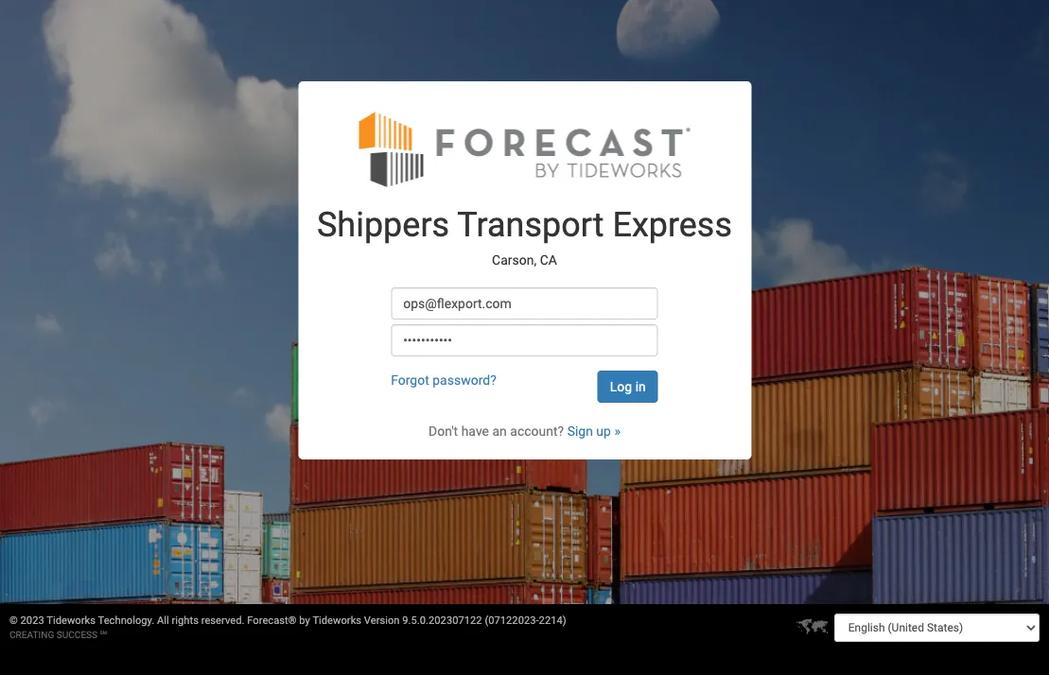 Task type: locate. For each thing, give the bounding box(es) containing it.
forgot
[[391, 373, 430, 388]]

1 horizontal spatial tideworks
[[313, 615, 362, 628]]

don't
[[429, 424, 458, 439]]

forecast® by tideworks image
[[359, 109, 691, 188]]

in
[[636, 379, 646, 394]]

success
[[57, 630, 98, 641]]

technology.
[[98, 615, 155, 628]]

tideworks
[[47, 615, 96, 628], [313, 615, 362, 628]]

tideworks right by
[[313, 615, 362, 628]]

version
[[364, 615, 400, 628]]

tideworks up success
[[47, 615, 96, 628]]

forgot password? log in
[[391, 373, 646, 394]]

sign up » link
[[568, 424, 621, 439]]

an
[[493, 424, 507, 439]]

©
[[9, 615, 18, 628]]

up
[[597, 424, 611, 439]]

forecast®
[[247, 615, 297, 628]]

transport
[[458, 205, 604, 245]]

reserved.
[[201, 615, 245, 628]]

(07122023-
[[485, 615, 539, 628]]

© 2023 tideworks technology. all rights reserved. forecast® by tideworks version 9.5.0.202307122 (07122023-2214) creating success ℠
[[9, 615, 567, 641]]

9.5.0.202307122
[[403, 615, 482, 628]]

0 horizontal spatial tideworks
[[47, 615, 96, 628]]

sign
[[568, 424, 593, 439]]

password?
[[433, 373, 497, 388]]

1 tideworks from the left
[[47, 615, 96, 628]]

log in button
[[598, 371, 659, 403]]

2 tideworks from the left
[[313, 615, 362, 628]]



Task type: describe. For each thing, give the bounding box(es) containing it.
express
[[613, 205, 733, 245]]

shippers transport express carson, ca
[[317, 205, 733, 268]]

ca
[[540, 253, 557, 268]]

log
[[610, 379, 633, 394]]

Email or username text field
[[391, 287, 659, 320]]

don't have an account? sign up »
[[429, 424, 621, 439]]

by
[[299, 615, 310, 628]]

carson,
[[492, 253, 537, 268]]

»
[[615, 424, 621, 439]]

creating
[[9, 630, 54, 641]]

℠
[[100, 630, 107, 641]]

forgot password? link
[[391, 373, 497, 388]]

account?
[[510, 424, 564, 439]]

have
[[462, 424, 489, 439]]

all
[[157, 615, 169, 628]]

2214)
[[539, 615, 567, 628]]

rights
[[172, 615, 199, 628]]

shippers
[[317, 205, 450, 245]]

Password password field
[[391, 324, 659, 356]]

2023
[[20, 615, 44, 628]]



